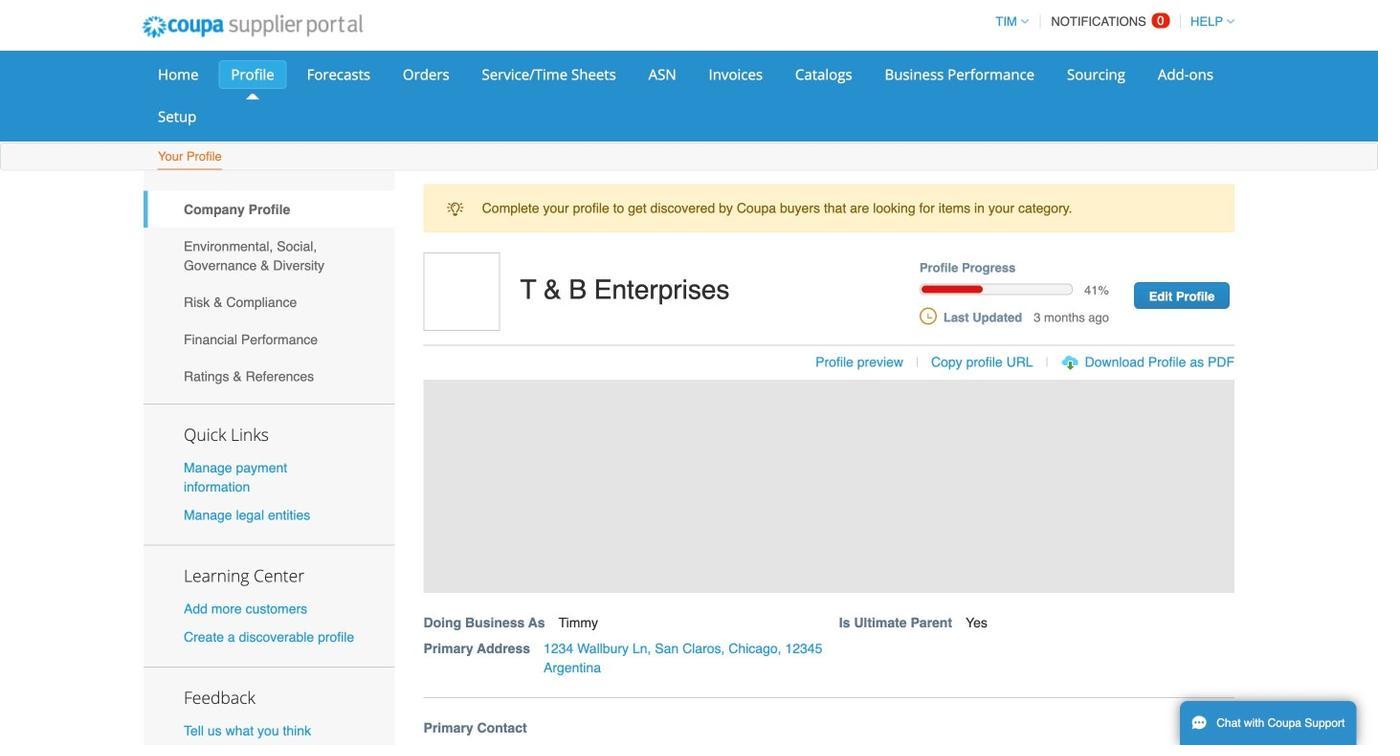 Task type: locate. For each thing, give the bounding box(es) containing it.
navigation
[[987, 3, 1235, 40]]

background image
[[424, 380, 1235, 594]]

alert
[[424, 184, 1235, 233]]

coupa supplier portal image
[[129, 3, 376, 51]]

banner
[[417, 253, 1255, 699]]

t & b enterprises image
[[424, 253, 500, 331]]



Task type: vqa. For each thing, say whether or not it's contained in the screenshot.
Coupa
no



